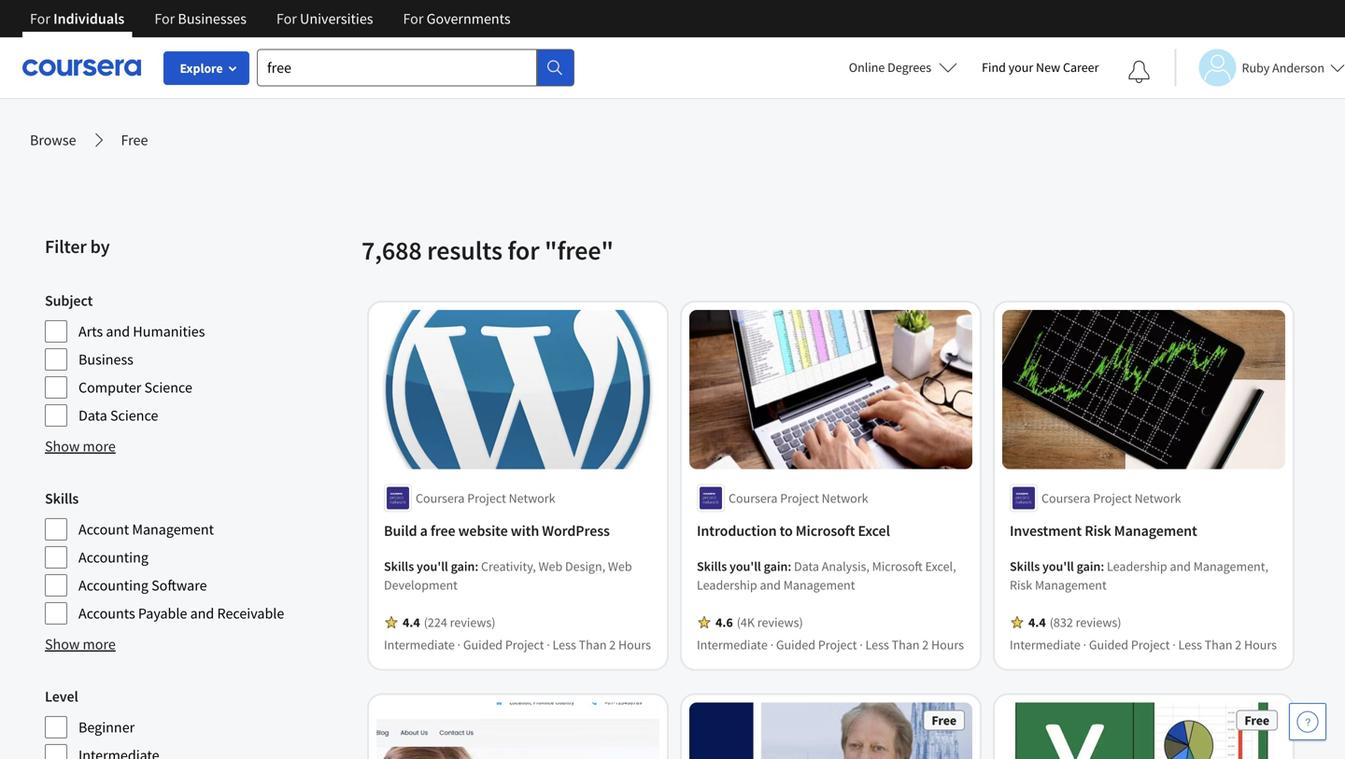 Task type: vqa. For each thing, say whether or not it's contained in the screenshot.
Leadership to the top
yes



Task type: locate. For each thing, give the bounding box(es) containing it.
coursera image
[[22, 53, 141, 82]]

banner navigation
[[15, 0, 526, 37]]

coursera project network up investment risk management
[[1042, 490, 1181, 507]]

intermediate for investment
[[1010, 637, 1081, 653]]

and inside subject group
[[106, 322, 130, 341]]

for left businesses
[[154, 9, 175, 28]]

creativity, web design, web development
[[384, 558, 632, 594]]

1 horizontal spatial leadership
[[1107, 558, 1168, 575]]

analysis,
[[822, 558, 870, 575]]

0 horizontal spatial microsoft
[[796, 522, 855, 540]]

management up leadership and management, risk management
[[1114, 522, 1197, 540]]

universities
[[300, 9, 373, 28]]

0 vertical spatial microsoft
[[796, 522, 855, 540]]

2 horizontal spatial network
[[1135, 490, 1181, 507]]

1 guided from the left
[[463, 637, 503, 653]]

and up 4.6 (4k reviews)
[[760, 577, 781, 594]]

coursera project network up website
[[416, 490, 555, 507]]

wordpress
[[542, 522, 610, 540]]

0 horizontal spatial leadership
[[697, 577, 757, 594]]

2 horizontal spatial skills you'll gain :
[[1010, 558, 1107, 575]]

skills inside "group"
[[45, 490, 79, 508]]

online degrees
[[849, 59, 932, 76]]

skills you'll gain : down introduction
[[697, 558, 794, 575]]

3 skills you'll gain : from the left
[[1010, 558, 1107, 575]]

for left the 'universities'
[[276, 9, 297, 28]]

1 horizontal spatial data
[[794, 558, 819, 575]]

3 coursera from the left
[[1042, 490, 1091, 507]]

arts
[[78, 322, 103, 341]]

intermediate · guided project · less than 2 hours
[[384, 637, 651, 653], [697, 637, 964, 653], [1010, 637, 1277, 653]]

3 you'll from the left
[[1043, 558, 1074, 575]]

filter
[[45, 235, 87, 258]]

show more for data science
[[45, 437, 116, 456]]

leadership down investment risk management link
[[1107, 558, 1168, 575]]

: left creativity,
[[475, 558, 479, 575]]

web right design,
[[608, 558, 632, 575]]

gain down to
[[764, 558, 788, 575]]

gain down investment risk management
[[1077, 558, 1101, 575]]

2 horizontal spatial less
[[1179, 637, 1202, 653]]

0 horizontal spatial reviews)
[[450, 614, 496, 631]]

2 intermediate · guided project · less than 2 hours from the left
[[697, 637, 964, 653]]

1 horizontal spatial less
[[866, 637, 889, 653]]

3 hours from the left
[[1244, 637, 1277, 653]]

you'll up development
[[417, 558, 448, 575]]

intermediate for introduction
[[697, 637, 768, 653]]

0 horizontal spatial network
[[509, 490, 555, 507]]

1 horizontal spatial risk
[[1085, 522, 1112, 540]]

1 coursera project network from the left
[[416, 490, 555, 507]]

1 skills you'll gain : from the left
[[384, 558, 481, 575]]

science down humanities
[[144, 378, 192, 397]]

career
[[1063, 59, 1099, 76]]

skills up account
[[45, 490, 79, 508]]

data down introduction to microsoft excel
[[794, 558, 819, 575]]

0 horizontal spatial than
[[579, 637, 607, 653]]

hours for build a free website with wordpress
[[619, 637, 651, 653]]

data
[[78, 406, 107, 425], [794, 558, 819, 575]]

3 · from the left
[[770, 637, 774, 653]]

2 reviews) from the left
[[757, 614, 803, 631]]

1 less from the left
[[553, 637, 576, 653]]

intermediate · guided project · less than 2 hours down leadership and management, risk management
[[1010, 637, 1277, 653]]

1 horizontal spatial coursera
[[729, 490, 778, 507]]

0 horizontal spatial you'll
[[417, 558, 448, 575]]

2 4.4 from the left
[[1029, 614, 1046, 631]]

management up software in the left of the page
[[132, 520, 214, 539]]

0 horizontal spatial web
[[539, 558, 563, 575]]

science for data science
[[110, 406, 158, 425]]

data inside subject group
[[78, 406, 107, 425]]

0 horizontal spatial coursera project network
[[416, 490, 555, 507]]

0 vertical spatial show
[[45, 437, 80, 456]]

1 vertical spatial microsoft
[[872, 558, 923, 575]]

3 than from the left
[[1205, 637, 1233, 653]]

help center image
[[1297, 711, 1319, 733]]

filter by
[[45, 235, 110, 258]]

1 hours from the left
[[619, 637, 651, 653]]

microsoft right to
[[796, 522, 855, 540]]

: for free
[[475, 558, 479, 575]]

show down 'data science'
[[45, 437, 80, 456]]

for
[[30, 9, 50, 28], [154, 9, 175, 28], [276, 9, 297, 28], [403, 9, 424, 28]]

skills you'll gain :
[[384, 558, 481, 575], [697, 558, 794, 575], [1010, 558, 1107, 575]]

gain down free
[[451, 558, 475, 575]]

4.6 (4k reviews)
[[716, 614, 803, 631]]

show notifications image
[[1128, 61, 1151, 83]]

0 vertical spatial more
[[83, 437, 116, 456]]

leadership
[[1107, 558, 1168, 575], [697, 577, 757, 594]]

risk right investment
[[1085, 522, 1112, 540]]

intermediate down (224
[[384, 637, 455, 653]]

4.4 for build
[[403, 614, 420, 631]]

skills down introduction
[[697, 558, 727, 575]]

3 coursera project network from the left
[[1042, 490, 1181, 507]]

(224
[[424, 614, 447, 631]]

coursera up free
[[416, 490, 465, 507]]

2 intermediate from the left
[[697, 637, 768, 653]]

2 horizontal spatial than
[[1205, 637, 1233, 653]]

than
[[579, 637, 607, 653], [892, 637, 920, 653], [1205, 637, 1233, 653]]

1 show from the top
[[45, 437, 80, 456]]

accounts payable and receivable
[[78, 604, 284, 623]]

1 horizontal spatial :
[[788, 558, 792, 575]]

1 web from the left
[[539, 558, 563, 575]]

and left management,
[[1170, 558, 1191, 575]]

reviews) for website
[[450, 614, 496, 631]]

2 more from the top
[[83, 635, 116, 654]]

skills you'll gain : for introduction
[[697, 558, 794, 575]]

leadership up 4.6
[[697, 577, 757, 594]]

network up with
[[509, 490, 555, 507]]

1 2 from the left
[[609, 637, 616, 653]]

intermediate down (832
[[1010, 637, 1081, 653]]

reviews)
[[450, 614, 496, 631], [757, 614, 803, 631], [1076, 614, 1122, 631]]

4.4 left (224
[[403, 614, 420, 631]]

1 horizontal spatial you'll
[[730, 558, 761, 575]]

businesses
[[178, 9, 247, 28]]

0 horizontal spatial gain
[[451, 558, 475, 575]]

leadership and management, risk management
[[1010, 558, 1269, 594]]

0 horizontal spatial intermediate
[[384, 637, 455, 653]]

intermediate · guided project · less than 2 hours for website
[[384, 637, 651, 653]]

show more button
[[45, 435, 116, 458], [45, 633, 116, 656]]

for for universities
[[276, 9, 297, 28]]

more
[[83, 437, 116, 456], [83, 635, 116, 654]]

skills you'll gain : down investment
[[1010, 558, 1107, 575]]

skills down investment
[[1010, 558, 1040, 575]]

· down "data analysis, microsoft excel, leadership and management"
[[860, 637, 863, 653]]

for businesses
[[154, 9, 247, 28]]

and inside skills "group"
[[190, 604, 214, 623]]

· down 4.4 (832 reviews)
[[1083, 637, 1087, 653]]

reviews) right (224
[[450, 614, 496, 631]]

management
[[132, 520, 214, 539], [1114, 522, 1197, 540], [784, 577, 855, 594], [1035, 577, 1107, 594]]

hours
[[619, 637, 651, 653], [932, 637, 964, 653], [1244, 637, 1277, 653]]

2 horizontal spatial reviews)
[[1076, 614, 1122, 631]]

1 horizontal spatial intermediate · guided project · less than 2 hours
[[697, 637, 964, 653]]

1 vertical spatial risk
[[1010, 577, 1033, 594]]

2 less from the left
[[866, 637, 889, 653]]

network up the introduction to microsoft excel 'link' at the right bottom of page
[[822, 490, 868, 507]]

level group
[[45, 686, 350, 760]]

3 intermediate · guided project · less than 2 hours from the left
[[1010, 637, 1277, 653]]

management,
[[1194, 558, 1269, 575]]

0 horizontal spatial hours
[[619, 637, 651, 653]]

0 horizontal spatial less
[[553, 637, 576, 653]]

2 horizontal spatial intermediate
[[1010, 637, 1081, 653]]

2 horizontal spatial :
[[1101, 558, 1104, 575]]

show up level
[[45, 635, 80, 654]]

2 guided from the left
[[776, 637, 816, 653]]

1 horizontal spatial coursera project network
[[729, 490, 868, 507]]

0 horizontal spatial risk
[[1010, 577, 1033, 594]]

0 vertical spatial leadership
[[1107, 558, 1168, 575]]

risk down investment
[[1010, 577, 1033, 594]]

4 · from the left
[[860, 637, 863, 653]]

show more down the accounts
[[45, 635, 116, 654]]

:
[[475, 558, 479, 575], [788, 558, 792, 575], [1101, 558, 1104, 575]]

3 gain from the left
[[1077, 558, 1101, 575]]

project up investment risk management
[[1093, 490, 1132, 507]]

show more button for accounts
[[45, 633, 116, 656]]

1 show more button from the top
[[45, 435, 116, 458]]

1 horizontal spatial than
[[892, 637, 920, 653]]

for up what do you want to learn? text box
[[403, 9, 424, 28]]

science
[[144, 378, 192, 397], [110, 406, 158, 425]]

individuals
[[53, 9, 125, 28]]

2 horizontal spatial guided
[[1089, 637, 1129, 653]]

build
[[384, 522, 417, 540]]

and down software in the left of the page
[[190, 604, 214, 623]]

coursera up introduction
[[729, 490, 778, 507]]

1 network from the left
[[509, 490, 555, 507]]

accounting down account
[[78, 548, 148, 567]]

show more button down 'data science'
[[45, 435, 116, 458]]

show more
[[45, 437, 116, 456], [45, 635, 116, 654]]

1 vertical spatial show more button
[[45, 633, 116, 656]]

for for businesses
[[154, 9, 175, 28]]

reviews) right (4k
[[757, 614, 803, 631]]

0 horizontal spatial :
[[475, 558, 479, 575]]

2 horizontal spatial coursera project network
[[1042, 490, 1181, 507]]

network for excel
[[822, 490, 868, 507]]

2 gain from the left
[[764, 558, 788, 575]]

intermediate · guided project · less than 2 hours down "data analysis, microsoft excel, leadership and management"
[[697, 637, 964, 653]]

show more down 'data science'
[[45, 437, 116, 456]]

business
[[78, 350, 133, 369]]

for individuals
[[30, 9, 125, 28]]

0 horizontal spatial coursera
[[416, 490, 465, 507]]

accounting up the accounts
[[78, 576, 148, 595]]

2 coursera from the left
[[729, 490, 778, 507]]

intermediate
[[384, 637, 455, 653], [697, 637, 768, 653], [1010, 637, 1081, 653]]

1 coursera from the left
[[416, 490, 465, 507]]

web left design,
[[539, 558, 563, 575]]

and
[[106, 322, 130, 341], [1170, 558, 1191, 575], [760, 577, 781, 594], [190, 604, 214, 623]]

1 4.4 from the left
[[403, 614, 420, 631]]

for left individuals
[[30, 9, 50, 28]]

1 vertical spatial show
[[45, 635, 80, 654]]

0 vertical spatial science
[[144, 378, 192, 397]]

skills you'll gain : for build
[[384, 558, 481, 575]]

0 horizontal spatial free
[[121, 131, 148, 149]]

skills you'll gain : up development
[[384, 558, 481, 575]]

1 horizontal spatial 2
[[922, 637, 929, 653]]

guided down 4.4 (832 reviews)
[[1089, 637, 1129, 653]]

1 horizontal spatial reviews)
[[757, 614, 803, 631]]

more down 'data science'
[[83, 437, 116, 456]]

2 you'll from the left
[[730, 558, 761, 575]]

skills up development
[[384, 558, 414, 575]]

project up website
[[467, 490, 506, 507]]

1 · from the left
[[457, 637, 461, 653]]

1 you'll from the left
[[417, 558, 448, 575]]

2 coursera project network from the left
[[729, 490, 868, 507]]

3 for from the left
[[276, 9, 297, 28]]

free
[[121, 131, 148, 149], [932, 712, 957, 729], [1245, 712, 1270, 729]]

network
[[509, 490, 555, 507], [822, 490, 868, 507], [1135, 490, 1181, 507]]

online degrees button
[[834, 47, 973, 88]]

data for analysis,
[[794, 558, 819, 575]]

2 show more button from the top
[[45, 633, 116, 656]]

more down the accounts
[[83, 635, 116, 654]]

development
[[384, 577, 458, 594]]

1 horizontal spatial 4.4
[[1029, 614, 1046, 631]]

gain for free
[[451, 558, 475, 575]]

2 horizontal spatial gain
[[1077, 558, 1101, 575]]

None search field
[[257, 49, 575, 86]]

0 vertical spatial show more button
[[45, 435, 116, 458]]

project
[[467, 490, 506, 507], [780, 490, 819, 507], [1093, 490, 1132, 507], [505, 637, 544, 653], [818, 637, 857, 653], [1131, 637, 1170, 653]]

2 · from the left
[[547, 637, 550, 653]]

1 horizontal spatial microsoft
[[872, 558, 923, 575]]

gain
[[451, 558, 475, 575], [764, 558, 788, 575], [1077, 558, 1101, 575]]

2 horizontal spatial hours
[[1244, 637, 1277, 653]]

management down analysis,
[[784, 577, 855, 594]]

2 for from the left
[[154, 9, 175, 28]]

intermediate down 4.6
[[697, 637, 768, 653]]

free
[[431, 522, 456, 540]]

introduction to microsoft excel link
[[697, 520, 965, 542]]

guided down 4.4 (224 reviews)
[[463, 637, 503, 653]]

1 vertical spatial accounting
[[78, 576, 148, 595]]

and inside leadership and management, risk management
[[1170, 558, 1191, 575]]

than for website
[[579, 637, 607, 653]]

microsoft inside 'link'
[[796, 522, 855, 540]]

1 for from the left
[[30, 9, 50, 28]]

skills
[[45, 490, 79, 508], [384, 558, 414, 575], [697, 558, 727, 575], [1010, 558, 1040, 575]]

4.4
[[403, 614, 420, 631], [1029, 614, 1046, 631]]

3 : from the left
[[1101, 558, 1104, 575]]

1 vertical spatial more
[[83, 635, 116, 654]]

management inside "data analysis, microsoft excel, leadership and management"
[[784, 577, 855, 594]]

data inside "data analysis, microsoft excel, leadership and management"
[[794, 558, 819, 575]]

less down analysis,
[[866, 637, 889, 653]]

science down computer science
[[110, 406, 158, 425]]

1 horizontal spatial skills you'll gain :
[[697, 558, 794, 575]]

1 intermediate · guided project · less than 2 hours from the left
[[384, 637, 651, 653]]

network up investment risk management link
[[1135, 490, 1181, 507]]

accounting
[[78, 548, 148, 567], [78, 576, 148, 595]]

0 horizontal spatial 2
[[609, 637, 616, 653]]

guided down 4.6 (4k reviews)
[[776, 637, 816, 653]]

intermediate · guided project · less than 2 hours for excel
[[697, 637, 964, 653]]

coursera project network up introduction to microsoft excel
[[729, 490, 868, 507]]

explore button
[[163, 51, 249, 85]]

coursera
[[416, 490, 465, 507], [729, 490, 778, 507], [1042, 490, 1091, 507]]

and right 'arts'
[[106, 322, 130, 341]]

1 horizontal spatial network
[[822, 490, 868, 507]]

web
[[539, 558, 563, 575], [608, 558, 632, 575]]

0 horizontal spatial guided
[[463, 637, 503, 653]]

1 more from the top
[[83, 437, 116, 456]]

reviews) right (832
[[1076, 614, 1122, 631]]

with
[[511, 522, 539, 540]]

management up 4.4 (832 reviews)
[[1035, 577, 1107, 594]]

intermediate · guided project · less than 2 hours down creativity, web design, web development
[[384, 637, 651, 653]]

1 show more from the top
[[45, 437, 116, 456]]

· down leadership and management, risk management
[[1173, 637, 1176, 653]]

5 · from the left
[[1083, 637, 1087, 653]]

1 horizontal spatial gain
[[764, 558, 788, 575]]

project up introduction to microsoft excel
[[780, 490, 819, 507]]

investment risk management link
[[1010, 520, 1278, 542]]

show more button down the accounts
[[45, 633, 116, 656]]

0 horizontal spatial intermediate · guided project · less than 2 hours
[[384, 637, 651, 653]]

data analysis, microsoft excel, leadership and management
[[697, 558, 956, 594]]

you'll down introduction
[[730, 558, 761, 575]]

show
[[45, 437, 80, 456], [45, 635, 80, 654]]

· down 4.6 (4k reviews)
[[770, 637, 774, 653]]

1 vertical spatial show more
[[45, 635, 116, 654]]

2 show from the top
[[45, 635, 80, 654]]

1 reviews) from the left
[[450, 614, 496, 631]]

arts and humanities
[[78, 322, 205, 341]]

microsoft down excel
[[872, 558, 923, 575]]

1 horizontal spatial free
[[932, 712, 957, 729]]

design,
[[565, 558, 605, 575]]

0 vertical spatial risk
[[1085, 522, 1112, 540]]

microsoft
[[796, 522, 855, 540], [872, 558, 923, 575]]

0 horizontal spatial 4.4
[[403, 614, 420, 631]]

data for science
[[78, 406, 107, 425]]

1 horizontal spatial web
[[608, 558, 632, 575]]

0 horizontal spatial data
[[78, 406, 107, 425]]

6 · from the left
[[1173, 637, 1176, 653]]

2 2 from the left
[[922, 637, 929, 653]]

1 than from the left
[[579, 637, 607, 653]]

website
[[458, 522, 508, 540]]

1 horizontal spatial hours
[[932, 637, 964, 653]]

0 vertical spatial show more
[[45, 437, 116, 456]]

coursera project network for free
[[416, 490, 555, 507]]

receivable
[[217, 604, 284, 623]]

2 accounting from the top
[[78, 576, 148, 595]]

1 horizontal spatial guided
[[776, 637, 816, 653]]

0 vertical spatial data
[[78, 406, 107, 425]]

: down to
[[788, 558, 792, 575]]

· down creativity, web design, web development
[[547, 637, 550, 653]]

you'll down investment
[[1043, 558, 1074, 575]]

risk
[[1085, 522, 1112, 540], [1010, 577, 1033, 594]]

2 : from the left
[[788, 558, 792, 575]]

2 horizontal spatial you'll
[[1043, 558, 1074, 575]]

less
[[553, 637, 576, 653], [866, 637, 889, 653], [1179, 637, 1202, 653]]

1 vertical spatial science
[[110, 406, 158, 425]]

0 horizontal spatial skills you'll gain :
[[384, 558, 481, 575]]

less down design,
[[553, 637, 576, 653]]

3 intermediate from the left
[[1010, 637, 1081, 653]]

2 network from the left
[[822, 490, 868, 507]]

2 horizontal spatial intermediate · guided project · less than 2 hours
[[1010, 637, 1277, 653]]

2 horizontal spatial coursera
[[1042, 490, 1091, 507]]

· down 4.4 (224 reviews)
[[457, 637, 461, 653]]

level
[[45, 688, 78, 706]]

3 network from the left
[[1135, 490, 1181, 507]]

microsoft inside "data analysis, microsoft excel, leadership and management"
[[872, 558, 923, 575]]

2 than from the left
[[892, 637, 920, 653]]

data down the computer
[[78, 406, 107, 425]]

1 vertical spatial leadership
[[697, 577, 757, 594]]

coursera up investment
[[1042, 490, 1091, 507]]

2 horizontal spatial 2
[[1235, 637, 1242, 653]]

0 vertical spatial accounting
[[78, 548, 148, 567]]

risk inside leadership and management, risk management
[[1010, 577, 1033, 594]]

: down investment risk management
[[1101, 558, 1104, 575]]

2 horizontal spatial free
[[1245, 712, 1270, 729]]

2 show more from the top
[[45, 635, 116, 654]]

for
[[508, 234, 540, 267]]

1 horizontal spatial intermediate
[[697, 637, 768, 653]]

4.4 left (832
[[1029, 614, 1046, 631]]

1 gain from the left
[[451, 558, 475, 575]]

project down leadership and management, risk management
[[1131, 637, 1170, 653]]

you'll for investment
[[1043, 558, 1074, 575]]

1 accounting from the top
[[78, 548, 148, 567]]

4.4 for investment
[[1029, 614, 1046, 631]]

coursera project network
[[416, 490, 555, 507], [729, 490, 868, 507], [1042, 490, 1181, 507]]

1 intermediate from the left
[[384, 637, 455, 653]]

1 : from the left
[[475, 558, 479, 575]]

hours for introduction to microsoft excel
[[932, 637, 964, 653]]

4 for from the left
[[403, 9, 424, 28]]

1 vertical spatial data
[[794, 558, 819, 575]]

you'll
[[417, 558, 448, 575], [730, 558, 761, 575], [1043, 558, 1074, 575]]

network for website
[[509, 490, 555, 507]]

2 skills you'll gain : from the left
[[697, 558, 794, 575]]

less down leadership and management, risk management
[[1179, 637, 1202, 653]]

2 hours from the left
[[932, 637, 964, 653]]



Task type: describe. For each thing, give the bounding box(es) containing it.
2 web from the left
[[608, 558, 632, 575]]

payable
[[138, 604, 187, 623]]

management inside leadership and management, risk management
[[1035, 577, 1107, 594]]

excel
[[858, 522, 890, 540]]

ruby
[[1242, 59, 1270, 76]]

coursera project network for management
[[1042, 490, 1181, 507]]

find
[[982, 59, 1006, 76]]

reviews) for excel
[[757, 614, 803, 631]]

and inside "data analysis, microsoft excel, leadership and management"
[[760, 577, 781, 594]]

3 less from the left
[[1179, 637, 1202, 653]]

: for management
[[1101, 558, 1104, 575]]

accounting for accounting software
[[78, 576, 148, 595]]

new
[[1036, 59, 1061, 76]]

account management
[[78, 520, 214, 539]]

3 reviews) from the left
[[1076, 614, 1122, 631]]

4.4 (224 reviews)
[[403, 614, 496, 631]]

find your new career
[[982, 59, 1099, 76]]

science for computer science
[[144, 378, 192, 397]]

online
[[849, 59, 885, 76]]

for universities
[[276, 9, 373, 28]]

3 guided from the left
[[1089, 637, 1129, 653]]

project down "data analysis, microsoft excel, leadership and management"
[[818, 637, 857, 653]]

accounting software
[[78, 576, 207, 595]]

build a free website with wordpress link
[[384, 520, 652, 542]]

management inside skills "group"
[[132, 520, 214, 539]]

browse link
[[30, 129, 76, 151]]

accounting for accounting
[[78, 548, 148, 567]]

beginner
[[78, 718, 135, 737]]

investment
[[1010, 522, 1082, 540]]

your
[[1009, 59, 1034, 76]]

for for individuals
[[30, 9, 50, 28]]

skills for introduction to microsoft excel
[[697, 558, 727, 575]]

coursera for risk
[[1042, 490, 1091, 507]]

creativity,
[[481, 558, 536, 575]]

project down creativity, web design, web development
[[505, 637, 544, 653]]

skills for build a free website with wordpress
[[384, 558, 414, 575]]

account
[[78, 520, 129, 539]]

anderson
[[1273, 59, 1325, 76]]

computer science
[[78, 378, 192, 397]]

find your new career link
[[973, 56, 1108, 79]]

: for microsoft
[[788, 558, 792, 575]]

4.4 (832 reviews)
[[1029, 614, 1122, 631]]

explore
[[180, 60, 223, 77]]

skills group
[[45, 488, 350, 626]]

ruby anderson button
[[1175, 49, 1345, 86]]

7,688
[[362, 234, 422, 267]]

subject group
[[45, 290, 350, 428]]

you'll for introduction
[[730, 558, 761, 575]]

data science
[[78, 406, 158, 425]]

humanities
[[133, 322, 205, 341]]

leadership inside "data analysis, microsoft excel, leadership and management"
[[697, 577, 757, 594]]

show more for accounts payable and receivable
[[45, 635, 116, 654]]

governments
[[427, 9, 511, 28]]

a
[[420, 522, 428, 540]]

2 for excel
[[922, 637, 929, 653]]

subject
[[45, 291, 93, 310]]

intermediate for build
[[384, 637, 455, 653]]

microsoft for analysis,
[[872, 558, 923, 575]]

guided for website
[[463, 637, 503, 653]]

microsoft for to
[[796, 522, 855, 540]]

to
[[780, 522, 793, 540]]

guided for excel
[[776, 637, 816, 653]]

leadership inside leadership and management, risk management
[[1107, 558, 1168, 575]]

2 for website
[[609, 637, 616, 653]]

browse
[[30, 131, 76, 149]]

introduction
[[697, 522, 777, 540]]

introduction to microsoft excel
[[697, 522, 890, 540]]

build a free website with wordpress
[[384, 522, 610, 540]]

skills you'll gain : for investment
[[1010, 558, 1107, 575]]

(832
[[1050, 614, 1073, 631]]

gain for management
[[1077, 558, 1101, 575]]

coursera for to
[[729, 490, 778, 507]]

more for accounts
[[83, 635, 116, 654]]

What do you want to learn? text field
[[257, 49, 537, 86]]

"free"
[[545, 234, 614, 267]]

less for website
[[553, 637, 576, 653]]

investment risk management
[[1010, 522, 1197, 540]]

gain for microsoft
[[764, 558, 788, 575]]

show for accounts
[[45, 635, 80, 654]]

accounts
[[78, 604, 135, 623]]

by
[[90, 235, 110, 258]]

more for data
[[83, 437, 116, 456]]

for for governments
[[403, 9, 424, 28]]

results
[[427, 234, 503, 267]]

risk inside investment risk management link
[[1085, 522, 1112, 540]]

hours for investment risk management
[[1244, 637, 1277, 653]]

(4k
[[737, 614, 755, 631]]

excel,
[[925, 558, 956, 575]]

coursera for a
[[416, 490, 465, 507]]

software
[[151, 576, 207, 595]]

show more button for data
[[45, 435, 116, 458]]

7,688 results for "free"
[[362, 234, 614, 267]]

coursera project network for microsoft
[[729, 490, 868, 507]]

degrees
[[888, 59, 932, 76]]

than for excel
[[892, 637, 920, 653]]

show for data
[[45, 437, 80, 456]]

less for excel
[[866, 637, 889, 653]]

3 2 from the left
[[1235, 637, 1242, 653]]

ruby anderson
[[1242, 59, 1325, 76]]

for governments
[[403, 9, 511, 28]]

skills for investment risk management
[[1010, 558, 1040, 575]]

4.6
[[716, 614, 733, 631]]

you'll for build
[[417, 558, 448, 575]]

computer
[[78, 378, 141, 397]]



